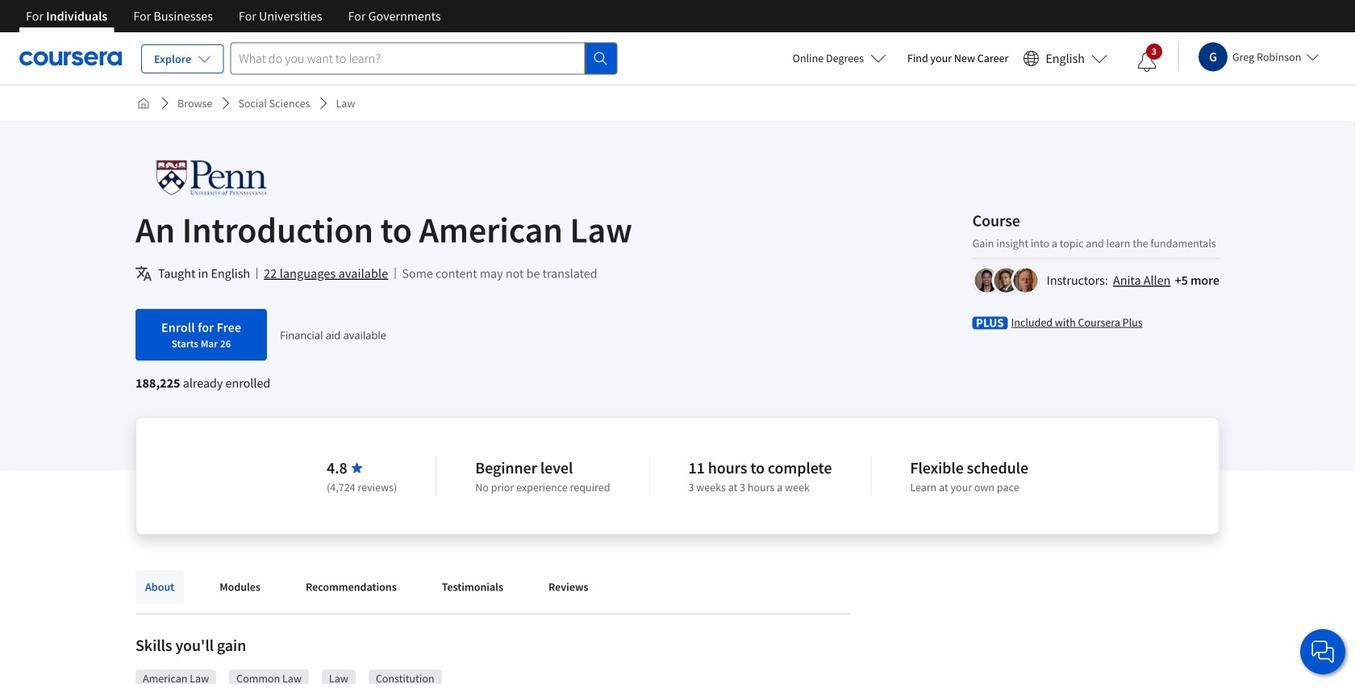 Task type: describe. For each thing, give the bounding box(es) containing it.
banner navigation
[[13, 0, 454, 32]]

stephen morse image
[[1014, 268, 1038, 293]]



Task type: vqa. For each thing, say whether or not it's contained in the screenshot.
search box
yes



Task type: locate. For each thing, give the bounding box(es) containing it.
None search field
[[230, 42, 618, 75]]

university of pennsylvania image
[[136, 160, 287, 196]]

shyam balganesh image
[[995, 268, 1019, 293]]

anita allen image
[[975, 268, 1000, 293]]

What do you want to learn? text field
[[230, 42, 585, 75]]

home image
[[137, 97, 150, 110]]

coursera plus image
[[973, 317, 1008, 330]]

coursera image
[[19, 45, 122, 71]]



